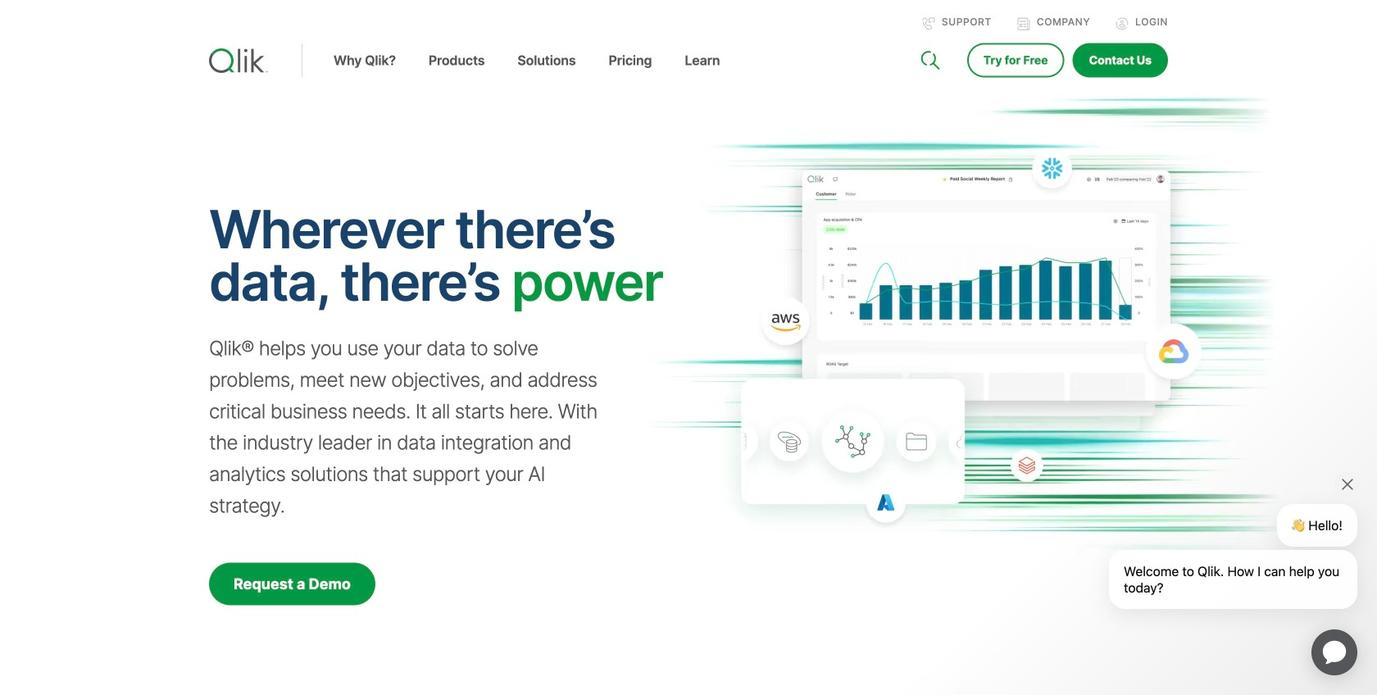 Task type: describe. For each thing, give the bounding box(es) containing it.
login image
[[1116, 17, 1130, 30]]

qlik image
[[209, 48, 268, 73]]

company image
[[1018, 17, 1031, 30]]



Task type: vqa. For each thing, say whether or not it's contained in the screenshot.
Login icon
yes



Task type: locate. For each thing, give the bounding box(es) containing it.
support image
[[923, 17, 936, 30]]

application
[[1293, 610, 1378, 696]]



